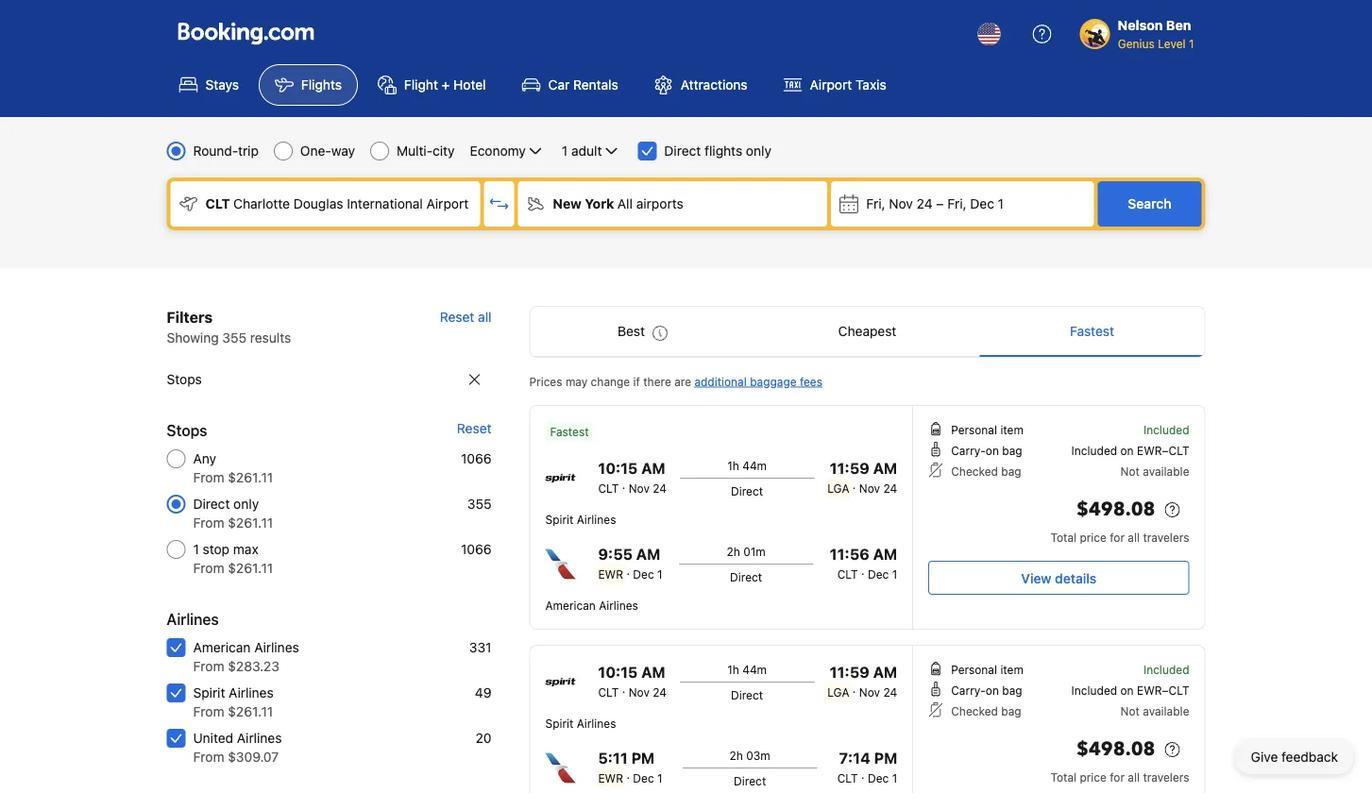 Task type: locate. For each thing, give the bounding box(es) containing it.
$309.07
[[228, 749, 279, 765]]

0 vertical spatial total price for all travelers
[[1051, 531, 1189, 544]]

1 vertical spatial 11:59
[[830, 663, 870, 681]]

. down 5:11
[[627, 768, 630, 781]]

1 vertical spatial airport
[[426, 196, 469, 212]]

stops up any on the left bottom of page
[[167, 422, 207, 440]]

price for second $498.08 region
[[1080, 771, 1107, 784]]

3 from from the top
[[193, 560, 224, 576]]

. down "7:14"
[[861, 768, 865, 781]]

ewr inside 9:55 am ewr . dec 1
[[598, 568, 623, 581]]

lga up 11:56
[[827, 482, 849, 495]]

1 vertical spatial ewr
[[598, 772, 623, 785]]

1 vertical spatial 2h
[[730, 749, 743, 762]]

ewr
[[598, 568, 623, 581], [598, 772, 623, 785]]

49
[[475, 685, 492, 701]]

1 vertical spatial 1066
[[461, 542, 492, 557]]

ewr down 5:11
[[598, 772, 623, 785]]

1 ewr–clt from the top
[[1137, 444, 1189, 457]]

1 vertical spatial reset
[[457, 421, 492, 436]]

. up 9:55 at the bottom of page
[[622, 478, 625, 491]]

2 travelers from the top
[[1143, 771, 1189, 784]]

1 vertical spatial total price for all travelers
[[1051, 771, 1189, 784]]

1 carry- from the top
[[951, 444, 986, 457]]

airlines inside spirit airlines from $261.11
[[229, 685, 274, 701]]

11:59
[[830, 459, 870, 477], [830, 663, 870, 681]]

1 vertical spatial not available
[[1121, 705, 1189, 718]]

dec inside 5:11 pm ewr . dec 1
[[633, 772, 654, 785]]

direct left the flights
[[664, 143, 701, 159]]

1 vertical spatial 1h 44m
[[727, 663, 767, 676]]

search button
[[1098, 181, 1202, 227]]

checked bag
[[951, 465, 1021, 478], [951, 705, 1021, 718]]

are
[[674, 375, 691, 388]]

2 spirit airlines from the top
[[545, 717, 616, 730]]

0 vertical spatial reset
[[440, 309, 474, 325]]

1 spirit airlines from the top
[[545, 513, 616, 526]]

10:15 up 9:55 at the bottom of page
[[598, 459, 638, 477]]

0 vertical spatial checked bag
[[951, 465, 1021, 478]]

1 travelers from the top
[[1143, 531, 1189, 544]]

showing 355 results
[[167, 330, 291, 346]]

1 1h from the top
[[727, 459, 739, 472]]

dec inside "11:56 am clt . dec 1"
[[868, 568, 889, 581]]

1 not from the top
[[1121, 465, 1140, 478]]

1 vertical spatial checked
[[951, 705, 998, 718]]

2 10:15 am clt . nov 24 from the top
[[598, 663, 667, 699]]

cheapest
[[838, 323, 897, 339]]

10:15 am clt . nov 24 up 9:55 at the bottom of page
[[598, 459, 667, 495]]

0 vertical spatial carry-
[[951, 444, 986, 457]]

1 vertical spatial $498.08
[[1077, 737, 1155, 763]]

2 carry-on bag from the top
[[951, 684, 1022, 697]]

booking.com logo image
[[178, 22, 314, 45], [178, 22, 314, 45]]

airport taxis
[[810, 77, 886, 93]]

city
[[433, 143, 455, 159]]

1 price from the top
[[1080, 531, 1107, 544]]

not
[[1121, 465, 1140, 478], [1121, 705, 1140, 718]]

pm for 5:11 pm
[[631, 749, 655, 767]]

1 vertical spatial personal
[[951, 663, 997, 676]]

2 from from the top
[[193, 515, 224, 531]]

1 11:59 am lga . nov 24 from the top
[[827, 459, 897, 495]]

from up united
[[193, 704, 224, 720]]

0 vertical spatial airport
[[810, 77, 852, 93]]

0 vertical spatial 11:59
[[830, 459, 870, 477]]

dec inside dropdown button
[[970, 196, 994, 212]]

flights
[[705, 143, 742, 159]]

1 1066 from the top
[[461, 451, 492, 467]]

0 vertical spatial available
[[1143, 465, 1189, 478]]

max
[[233, 542, 258, 557]]

from down any on the left bottom of page
[[193, 470, 224, 485]]

1 vertical spatial ewr–clt
[[1137, 684, 1189, 697]]

0 vertical spatial ewr–clt
[[1137, 444, 1189, 457]]

ewr down 9:55 at the bottom of page
[[598, 568, 623, 581]]

feedback
[[1282, 749, 1338, 765]]

spirit airlines up 5:11
[[545, 717, 616, 730]]

nov up "7:14"
[[859, 686, 880, 699]]

355 left results
[[222, 330, 247, 346]]

1 available from the top
[[1143, 465, 1189, 478]]

included on ewr–clt
[[1072, 444, 1189, 457], [1072, 684, 1189, 697]]

1 fri, from the left
[[866, 196, 885, 212]]

clt
[[205, 196, 230, 212], [598, 482, 619, 495], [837, 568, 858, 581], [598, 686, 619, 699], [837, 772, 858, 785]]

2h left 03m
[[730, 749, 743, 762]]

2 total from the top
[[1051, 771, 1077, 784]]

1 vertical spatial 10:15
[[598, 663, 638, 681]]

2 price from the top
[[1080, 771, 1107, 784]]

airport left taxis
[[810, 77, 852, 93]]

$498.08 region
[[929, 495, 1189, 529], [929, 735, 1189, 769]]

clt inside "11:56 am clt . dec 1"
[[837, 568, 858, 581]]

available
[[1143, 465, 1189, 478], [1143, 705, 1189, 718]]

1 inside popup button
[[562, 143, 568, 159]]

+
[[442, 77, 450, 93]]

prices
[[529, 375, 562, 388]]

$261.11 up direct only from $261.11
[[228, 470, 273, 485]]

1 vertical spatial only
[[233, 496, 259, 512]]

1 $498.08 from the top
[[1077, 497, 1155, 523]]

0 horizontal spatial american
[[193, 640, 251, 655]]

24 up "11:56 am clt . dec 1"
[[883, 482, 897, 495]]

1h 44m up 2h 03m
[[727, 663, 767, 676]]

clt down "7:14"
[[837, 772, 858, 785]]

1 $261.11 from the top
[[228, 470, 273, 485]]

american for american airlines
[[545, 599, 596, 612]]

search
[[1128, 196, 1172, 212]]

0 vertical spatial personal
[[951, 423, 997, 436]]

0 vertical spatial 355
[[222, 330, 247, 346]]

1 vertical spatial checked bag
[[951, 705, 1021, 718]]

1 vertical spatial 10:15 am clt . nov 24
[[598, 663, 667, 699]]

airport
[[810, 77, 852, 93], [426, 196, 469, 212]]

0 horizontal spatial fri,
[[866, 196, 885, 212]]

1 inside 7:14 pm clt . dec 1
[[892, 772, 897, 785]]

2 stops from the top
[[167, 422, 207, 440]]

2 vertical spatial all
[[1128, 771, 1140, 784]]

from inside united airlines from $309.07
[[193, 749, 224, 765]]

11:59 up "7:14"
[[830, 663, 870, 681]]

0 horizontal spatial only
[[233, 496, 259, 512]]

1 horizontal spatial fastest
[[1070, 323, 1114, 339]]

1 horizontal spatial fri,
[[947, 196, 967, 212]]

1 vertical spatial 1h
[[727, 663, 739, 676]]

only down any from $261.11 on the bottom of page
[[233, 496, 259, 512]]

1 horizontal spatial american
[[545, 599, 596, 612]]

from for direct only
[[193, 515, 224, 531]]

direct down any from $261.11 on the bottom of page
[[193, 496, 230, 512]]

airlines up $283.23
[[254, 640, 299, 655]]

way
[[331, 143, 355, 159]]

0 vertical spatial stops
[[167, 372, 202, 387]]

10:15 down american airlines
[[598, 663, 638, 681]]

personal
[[951, 423, 997, 436], [951, 663, 997, 676]]

1 vertical spatial american
[[193, 640, 251, 655]]

1 vertical spatial carry-on bag
[[951, 684, 1022, 697]]

2 total price for all travelers from the top
[[1051, 771, 1189, 784]]

dec inside 7:14 pm clt . dec 1
[[868, 772, 889, 785]]

1h 44m down additional baggage fees link
[[727, 459, 767, 472]]

0 vertical spatial travelers
[[1143, 531, 1189, 544]]

0 vertical spatial included on ewr–clt
[[1072, 444, 1189, 457]]

pm inside 5:11 pm ewr . dec 1
[[631, 749, 655, 767]]

pm for 7:14 pm
[[874, 749, 897, 767]]

only
[[746, 143, 772, 159], [233, 496, 259, 512]]

1h up 2h 03m
[[727, 663, 739, 676]]

change
[[591, 375, 630, 388]]

0 vertical spatial $498.08 region
[[929, 495, 1189, 529]]

$261.11
[[228, 470, 273, 485], [228, 515, 273, 531], [228, 560, 273, 576], [228, 704, 273, 720]]

1 vertical spatial spirit airlines
[[545, 717, 616, 730]]

flight + hotel link
[[362, 64, 502, 106]]

car rentals
[[548, 77, 618, 93]]

airport inside "airport taxis" link
[[810, 77, 852, 93]]

additional
[[694, 375, 747, 388]]

0 vertical spatial 11:59 am lga . nov 24
[[827, 459, 897, 495]]

carry-
[[951, 444, 986, 457], [951, 684, 986, 697]]

0 vertical spatial all
[[478, 309, 492, 325]]

1 horizontal spatial pm
[[874, 749, 897, 767]]

from inside direct only from $261.11
[[193, 515, 224, 531]]

2 $498.08 from the top
[[1077, 737, 1155, 763]]

airlines
[[577, 513, 616, 526], [599, 599, 638, 612], [167, 611, 219, 628], [254, 640, 299, 655], [229, 685, 274, 701], [577, 717, 616, 730], [237, 730, 282, 746]]

1 vertical spatial included on ewr–clt
[[1072, 684, 1189, 697]]

clt inside 7:14 pm clt . dec 1
[[837, 772, 858, 785]]

pm right "7:14"
[[874, 749, 897, 767]]

airlines down $283.23
[[229, 685, 274, 701]]

1 for from the top
[[1110, 531, 1125, 544]]

only inside direct only from $261.11
[[233, 496, 259, 512]]

$498.08
[[1077, 497, 1155, 523], [1077, 737, 1155, 763]]

0 vertical spatial $498.08
[[1077, 497, 1155, 523]]

1 pm from the left
[[631, 749, 655, 767]]

nov
[[889, 196, 913, 212], [629, 482, 650, 495], [859, 482, 880, 495], [629, 686, 650, 699], [859, 686, 880, 699]]

1 horizontal spatial airport
[[810, 77, 852, 93]]

1 horizontal spatial only
[[746, 143, 772, 159]]

1 vertical spatial fastest
[[550, 425, 589, 438]]

. up 5:11
[[622, 682, 625, 695]]

1 total from the top
[[1051, 531, 1077, 544]]

1 vertical spatial not
[[1121, 705, 1140, 718]]

0 vertical spatial carry-on bag
[[951, 444, 1022, 457]]

0 vertical spatial 1066
[[461, 451, 492, 467]]

0 vertical spatial not available
[[1121, 465, 1189, 478]]

may
[[566, 375, 588, 388]]

ewr–clt
[[1137, 444, 1189, 457], [1137, 684, 1189, 697]]

$261.11 inside spirit airlines from $261.11
[[228, 704, 273, 720]]

2h
[[727, 545, 740, 558], [730, 749, 743, 762]]

4 from from the top
[[193, 659, 224, 674]]

spirit inside spirit airlines from $261.11
[[193, 685, 225, 701]]

0 horizontal spatial fastest
[[550, 425, 589, 438]]

20
[[476, 730, 492, 746]]

total price for all travelers for first $498.08 region from the top
[[1051, 531, 1189, 544]]

showing
[[167, 330, 219, 346]]

1 vertical spatial 11:59 am lga . nov 24
[[827, 663, 897, 699]]

1 vertical spatial spirit
[[193, 685, 225, 701]]

355 down "reset" "button"
[[467, 496, 492, 512]]

pm
[[631, 749, 655, 767], [874, 749, 897, 767]]

1 from from the top
[[193, 470, 224, 485]]

1 vertical spatial carry-
[[951, 684, 986, 697]]

2 ewr from the top
[[598, 772, 623, 785]]

. inside 5:11 pm ewr . dec 1
[[627, 768, 630, 781]]

2 $261.11 from the top
[[228, 515, 273, 531]]

spirit airlines up 9:55 at the bottom of page
[[545, 513, 616, 526]]

1 total price for all travelers from the top
[[1051, 531, 1189, 544]]

$261.11 down max
[[228, 560, 273, 576]]

2h left the 01m
[[727, 545, 740, 558]]

direct up 2h 03m
[[731, 688, 763, 702]]

from inside spirit airlines from $261.11
[[193, 704, 224, 720]]

4 $261.11 from the top
[[228, 704, 273, 720]]

give feedback button
[[1236, 740, 1353, 774]]

0 vertical spatial item
[[1000, 423, 1024, 436]]

0 vertical spatial for
[[1110, 531, 1125, 544]]

all for second $498.08 region
[[1128, 771, 1140, 784]]

2 fri, from the left
[[947, 196, 967, 212]]

1 vertical spatial lga
[[827, 686, 849, 699]]

2 1066 from the top
[[461, 542, 492, 557]]

direct inside direct only from $261.11
[[193, 496, 230, 512]]

airport down city
[[426, 196, 469, 212]]

2 available from the top
[[1143, 705, 1189, 718]]

2 checked bag from the top
[[951, 705, 1021, 718]]

dec for 5:11 pm
[[633, 772, 654, 785]]

price
[[1080, 531, 1107, 544], [1080, 771, 1107, 784]]

$498.08 for first $498.08 region from the top
[[1077, 497, 1155, 523]]

pm inside 7:14 pm clt . dec 1
[[874, 749, 897, 767]]

2 10:15 from the top
[[598, 663, 638, 681]]

1 adult button
[[560, 140, 623, 162]]

total price for all travelers
[[1051, 531, 1189, 544], [1051, 771, 1189, 784]]

1
[[1189, 37, 1194, 50], [562, 143, 568, 159], [998, 196, 1004, 212], [193, 542, 199, 557], [657, 568, 663, 581], [892, 568, 897, 581], [657, 772, 663, 785], [892, 772, 897, 785]]

. inside "11:56 am clt . dec 1"
[[861, 564, 865, 577]]

03m
[[746, 749, 770, 762]]

11:59 am lga . nov 24 up 11:56
[[827, 459, 897, 495]]

1h
[[727, 459, 739, 472], [727, 663, 739, 676]]

0 vertical spatial 10:15
[[598, 459, 638, 477]]

0 vertical spatial 10:15 am clt . nov 24
[[598, 459, 667, 495]]

11:59 am lga . nov 24 up "7:14"
[[827, 663, 897, 699]]

ewr inside 5:11 pm ewr . dec 1
[[598, 772, 623, 785]]

1 1h 44m from the top
[[727, 459, 767, 472]]

0 vertical spatial spirit airlines
[[545, 513, 616, 526]]

1 44m from the top
[[742, 459, 767, 472]]

44m up 03m
[[742, 663, 767, 676]]

$261.11 up united airlines from $309.07
[[228, 704, 273, 720]]

6 from from the top
[[193, 749, 224, 765]]

from inside any from $261.11
[[193, 470, 224, 485]]

fri,
[[866, 196, 885, 212], [947, 196, 967, 212]]

airlines up $309.07
[[237, 730, 282, 746]]

fastest inside button
[[1070, 323, 1114, 339]]

2h for pm
[[730, 749, 743, 762]]

0 horizontal spatial pm
[[631, 749, 655, 767]]

1 vertical spatial all
[[1128, 531, 1140, 544]]

spirit airlines
[[545, 513, 616, 526], [545, 717, 616, 730]]

only right the flights
[[746, 143, 772, 159]]

0 vertical spatial only
[[746, 143, 772, 159]]

on
[[986, 444, 999, 457], [1121, 444, 1134, 457], [986, 684, 999, 697], [1121, 684, 1134, 697]]

nov left –
[[889, 196, 913, 212]]

2 vertical spatial spirit
[[545, 717, 574, 730]]

1 item from the top
[[1000, 423, 1024, 436]]

2 pm from the left
[[874, 749, 897, 767]]

airlines up 9:55 at the bottom of page
[[577, 513, 616, 526]]

stops down showing
[[167, 372, 202, 387]]

$261.11 inside direct only from $261.11
[[228, 515, 273, 531]]

44m down additional baggage fees link
[[742, 459, 767, 472]]

5:11 pm ewr . dec 1
[[598, 749, 663, 785]]

there
[[643, 375, 671, 388]]

view details button
[[929, 561, 1189, 595]]

2 for from the top
[[1110, 771, 1125, 784]]

$261.11 up max
[[228, 515, 273, 531]]

. down 11:56
[[861, 564, 865, 577]]

9:55 am ewr . dec 1
[[598, 545, 663, 581]]

from up spirit airlines from $261.11 on the left bottom
[[193, 659, 224, 674]]

0 vertical spatial personal item
[[951, 423, 1024, 436]]

fri, left –
[[866, 196, 885, 212]]

included
[[1144, 423, 1189, 436], [1072, 444, 1117, 457], [1144, 663, 1189, 676], [1072, 684, 1117, 697]]

1 vertical spatial available
[[1143, 705, 1189, 718]]

0 vertical spatial not
[[1121, 465, 1140, 478]]

spirit
[[545, 513, 574, 526], [193, 685, 225, 701], [545, 717, 574, 730]]

from up stop
[[193, 515, 224, 531]]

0 vertical spatial ewr
[[598, 568, 623, 581]]

5 from from the top
[[193, 704, 224, 720]]

1h down additional
[[727, 459, 739, 472]]

0 vertical spatial 1h 44m
[[727, 459, 767, 472]]

0 vertical spatial 2h
[[727, 545, 740, 558]]

1 horizontal spatial 355
[[467, 496, 492, 512]]

1 vertical spatial 44m
[[742, 663, 767, 676]]

cheapest button
[[755, 307, 980, 356]]

tab list
[[530, 307, 1205, 358]]

. down 9:55 at the bottom of page
[[627, 564, 630, 577]]

11:59 up 11:56
[[830, 459, 870, 477]]

1 vertical spatial travelers
[[1143, 771, 1189, 784]]

dec for 9:55 am
[[633, 568, 654, 581]]

best image
[[653, 326, 668, 341]]

3 $261.11 from the top
[[228, 560, 273, 576]]

1 vertical spatial for
[[1110, 771, 1125, 784]]

american inside american airlines from $283.23
[[193, 640, 251, 655]]

1 vertical spatial total
[[1051, 771, 1077, 784]]

24 left –
[[917, 196, 933, 212]]

1 inside "11:56 am clt . dec 1"
[[892, 568, 897, 581]]

1 stops from the top
[[167, 372, 202, 387]]

from inside american airlines from $283.23
[[193, 659, 224, 674]]

0 vertical spatial checked
[[951, 465, 998, 478]]

0 vertical spatial 44m
[[742, 459, 767, 472]]

details
[[1055, 570, 1097, 586]]

0 vertical spatial lga
[[827, 482, 849, 495]]

dec inside 9:55 am ewr . dec 1
[[633, 568, 654, 581]]

1 vertical spatial stops
[[167, 422, 207, 440]]

american airlines from $283.23
[[193, 640, 299, 674]]

fastest
[[1070, 323, 1114, 339], [550, 425, 589, 438]]

economy
[[470, 143, 526, 159]]

1066 for any from $261.11
[[461, 451, 492, 467]]

10:15 am clt . nov 24 up 5:11
[[598, 663, 667, 699]]

pm right 5:11
[[631, 749, 655, 767]]

travelers for first $498.08 region from the top
[[1143, 531, 1189, 544]]

0 vertical spatial price
[[1080, 531, 1107, 544]]

lga up "7:14"
[[827, 686, 849, 699]]

1 vertical spatial price
[[1080, 771, 1107, 784]]

1 inside 9:55 am ewr . dec 1
[[657, 568, 663, 581]]

clt down 11:56
[[837, 568, 858, 581]]

reset inside button
[[440, 309, 474, 325]]

view
[[1021, 570, 1052, 586]]

stops
[[167, 372, 202, 387], [167, 422, 207, 440]]

for for second $498.08 region
[[1110, 771, 1125, 784]]

0 vertical spatial total
[[1051, 531, 1077, 544]]

1h 44m
[[727, 459, 767, 472], [727, 663, 767, 676]]

fri, right –
[[947, 196, 967, 212]]

1 vertical spatial personal item
[[951, 663, 1024, 676]]

0 vertical spatial american
[[545, 599, 596, 612]]

1 ewr from the top
[[598, 568, 623, 581]]

1 vertical spatial item
[[1000, 663, 1024, 676]]

0 vertical spatial fastest
[[1070, 323, 1114, 339]]

1 10:15 from the top
[[598, 459, 638, 477]]

from down united
[[193, 749, 224, 765]]

. up 11:56
[[853, 478, 856, 491]]

1 vertical spatial $498.08 region
[[929, 735, 1189, 769]]

0 vertical spatial 1h
[[727, 459, 739, 472]]

total for first $498.08 region from the top
[[1051, 531, 1077, 544]]

from down stop
[[193, 560, 224, 576]]

best
[[618, 323, 645, 339]]



Task type: vqa. For each thing, say whether or not it's contained in the screenshot.


Task type: describe. For each thing, give the bounding box(es) containing it.
spirit airlines from $261.11
[[193, 685, 274, 720]]

am inside 9:55 am ewr . dec 1
[[636, 545, 660, 563]]

5:11
[[598, 749, 628, 767]]

give feedback
[[1251, 749, 1338, 765]]

multi-city
[[397, 143, 455, 159]]

0 horizontal spatial airport
[[426, 196, 469, 212]]

additional baggage fees link
[[694, 375, 823, 388]]

24 up 9:55 am ewr . dec 1
[[653, 482, 667, 495]]

results
[[250, 330, 291, 346]]

rentals
[[573, 77, 618, 93]]

flights
[[301, 77, 342, 93]]

nov up 9:55 at the bottom of page
[[629, 482, 650, 495]]

2 personal item from the top
[[951, 663, 1024, 676]]

best button
[[530, 307, 755, 356]]

travelers for second $498.08 region
[[1143, 771, 1189, 784]]

all inside button
[[478, 309, 492, 325]]

airport taxis link
[[767, 64, 902, 106]]

airlines up american airlines from $283.23
[[167, 611, 219, 628]]

nov up 11:56
[[859, 482, 880, 495]]

1 personal from the top
[[951, 423, 997, 436]]

round-trip
[[193, 143, 259, 159]]

0 horizontal spatial 355
[[222, 330, 247, 346]]

view details
[[1021, 570, 1097, 586]]

give
[[1251, 749, 1278, 765]]

1 carry-on bag from the top
[[951, 444, 1022, 457]]

fri, nov 24 – fri, dec 1
[[866, 196, 1004, 212]]

1 inside 5:11 pm ewr . dec 1
[[657, 772, 663, 785]]

clt up 9:55 at the bottom of page
[[598, 482, 619, 495]]

one-
[[300, 143, 331, 159]]

reset button
[[457, 419, 492, 438]]

clt up 5:11
[[598, 686, 619, 699]]

11:56 am clt . dec 1
[[830, 545, 897, 581]]

reset all button
[[440, 306, 492, 329]]

baggage
[[750, 375, 797, 388]]

0 vertical spatial spirit
[[545, 513, 574, 526]]

2 personal from the top
[[951, 663, 997, 676]]

clt left charlotte
[[205, 196, 230, 212]]

clt charlotte douglas international airport
[[205, 196, 469, 212]]

airports
[[636, 196, 684, 212]]

$498.08 for second $498.08 region
[[1077, 737, 1155, 763]]

$261.11 inside 1 stop max from $261.11
[[228, 560, 273, 576]]

. inside 7:14 pm clt . dec 1
[[861, 768, 865, 781]]

fees
[[800, 375, 823, 388]]

round-
[[193, 143, 238, 159]]

ewr for 9:55 am
[[598, 568, 623, 581]]

24 up 7:14 pm clt . dec 1
[[883, 686, 897, 699]]

–
[[936, 196, 944, 212]]

nov up 5:11 pm ewr . dec 1 on the left bottom of page
[[629, 686, 650, 699]]

car
[[548, 77, 570, 93]]

fastest button
[[980, 307, 1205, 356]]

dec for 7:14 pm
[[868, 772, 889, 785]]

. inside 9:55 am ewr . dec 1
[[627, 564, 630, 577]]

nov inside fri, nov 24 – fri, dec 1 dropdown button
[[889, 196, 913, 212]]

1 10:15 am clt . nov 24 from the top
[[598, 459, 667, 495]]

all
[[618, 196, 633, 212]]

1 personal item from the top
[[951, 423, 1024, 436]]

airlines inside american airlines from $283.23
[[254, 640, 299, 655]]

direct only from $261.11
[[193, 496, 273, 531]]

2 44m from the top
[[742, 663, 767, 676]]

$283.23
[[228, 659, 279, 674]]

taxis
[[856, 77, 886, 93]]

24 inside fri, nov 24 – fri, dec 1 dropdown button
[[917, 196, 933, 212]]

price for first $498.08 region from the top
[[1080, 531, 1107, 544]]

9:55
[[598, 545, 633, 563]]

total for second $498.08 region
[[1051, 771, 1077, 784]]

1 lga from the top
[[827, 482, 849, 495]]

. up "7:14"
[[853, 682, 856, 695]]

best image
[[653, 326, 668, 341]]

2h for am
[[727, 545, 740, 558]]

1 not available from the top
[[1121, 465, 1189, 478]]

24 up 5:11 pm ewr . dec 1 on the left bottom of page
[[653, 686, 667, 699]]

attractions link
[[638, 64, 764, 106]]

reset for reset
[[457, 421, 492, 436]]

flight
[[404, 77, 438, 93]]

direct down 2h 03m
[[734, 774, 766, 788]]

1 checked from the top
[[951, 465, 998, 478]]

2 11:59 from the top
[[830, 663, 870, 681]]

2 ewr–clt from the top
[[1137, 684, 1189, 697]]

york
[[585, 196, 614, 212]]

all for first $498.08 region from the top
[[1128, 531, 1140, 544]]

adult
[[571, 143, 602, 159]]

$261.11 inside any from $261.11
[[228, 470, 273, 485]]

1 $498.08 region from the top
[[929, 495, 1189, 529]]

331
[[469, 640, 492, 655]]

2 1h from the top
[[727, 663, 739, 676]]

tab list containing best
[[530, 307, 1205, 358]]

01m
[[743, 545, 766, 558]]

reset for reset all
[[440, 309, 474, 325]]

from for american airlines
[[193, 659, 224, 674]]

2 item from the top
[[1000, 663, 1024, 676]]

airlines down 9:55 am ewr . dec 1
[[599, 599, 638, 612]]

1066 for 1 stop max from $261.11
[[461, 542, 492, 557]]

genius
[[1118, 37, 1155, 50]]

stop
[[203, 542, 230, 557]]

stays link
[[163, 64, 255, 106]]

1 vertical spatial 355
[[467, 496, 492, 512]]

charlotte
[[233, 196, 290, 212]]

from for spirit airlines
[[193, 704, 224, 720]]

1 adult
[[562, 143, 602, 159]]

if
[[633, 375, 640, 388]]

11:56
[[830, 545, 870, 563]]

2 checked from the top
[[951, 705, 998, 718]]

airlines inside united airlines from $309.07
[[237, 730, 282, 746]]

any
[[193, 451, 216, 467]]

international
[[347, 196, 423, 212]]

2 not from the top
[[1121, 705, 1140, 718]]

trip
[[238, 143, 259, 159]]

american for american airlines from $283.23
[[193, 640, 251, 655]]

direct up 2h 01m
[[731, 484, 763, 498]]

1 inside nelson ben genius level 1
[[1189, 37, 1194, 50]]

2 $498.08 region from the top
[[929, 735, 1189, 769]]

nelson ben genius level 1
[[1118, 17, 1194, 50]]

attractions
[[681, 77, 748, 93]]

car rentals link
[[506, 64, 634, 106]]

direct flights only
[[664, 143, 772, 159]]

2 11:59 am lga . nov 24 from the top
[[827, 663, 897, 699]]

flights link
[[259, 64, 358, 106]]

1 included on ewr–clt from the top
[[1072, 444, 1189, 457]]

stays
[[205, 77, 239, 93]]

nelson
[[1118, 17, 1163, 33]]

new york all airports
[[553, 196, 684, 212]]

1 11:59 from the top
[[830, 459, 870, 477]]

2h 03m
[[730, 749, 770, 762]]

new
[[553, 196, 582, 212]]

ewr for 5:11 pm
[[598, 772, 623, 785]]

2 carry- from the top
[[951, 684, 986, 697]]

douglas
[[294, 196, 343, 212]]

any from $261.11
[[193, 451, 273, 485]]

dec for 11:56 am
[[868, 568, 889, 581]]

1 stop max from $261.11
[[193, 542, 273, 576]]

from inside 1 stop max from $261.11
[[193, 560, 224, 576]]

from for united airlines
[[193, 749, 224, 765]]

am inside "11:56 am clt . dec 1"
[[873, 545, 897, 563]]

united airlines from $309.07
[[193, 730, 282, 765]]

hotel
[[453, 77, 486, 93]]

airlines up 5:11
[[577, 717, 616, 730]]

flight + hotel
[[404, 77, 486, 93]]

direct down 2h 01m
[[730, 570, 762, 584]]

2h 01m
[[727, 545, 766, 558]]

7:14 pm clt . dec 1
[[837, 749, 897, 785]]

total price for all travelers for second $498.08 region
[[1051, 771, 1189, 784]]

2 not available from the top
[[1121, 705, 1189, 718]]

for for first $498.08 region from the top
[[1110, 531, 1125, 544]]

2 lga from the top
[[827, 686, 849, 699]]

prices may change if there are additional baggage fees
[[529, 375, 823, 388]]

level
[[1158, 37, 1186, 50]]

2 1h 44m from the top
[[727, 663, 767, 676]]

united
[[193, 730, 233, 746]]

7:14
[[839, 749, 870, 767]]

1 inside 1 stop max from $261.11
[[193, 542, 199, 557]]

filters
[[167, 308, 213, 326]]

one-way
[[300, 143, 355, 159]]

1 inside dropdown button
[[998, 196, 1004, 212]]

2 included on ewr–clt from the top
[[1072, 684, 1189, 697]]

1 checked bag from the top
[[951, 465, 1021, 478]]

multi-
[[397, 143, 433, 159]]



